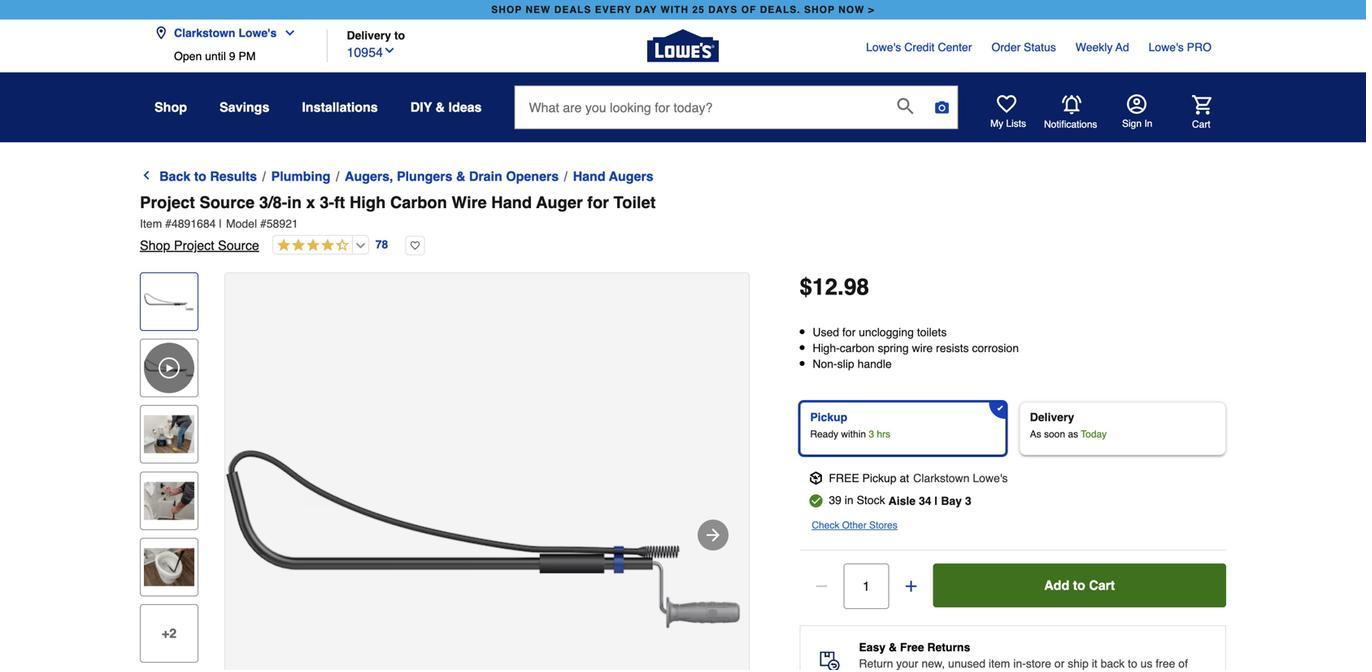 Task type: vqa. For each thing, say whether or not it's contained in the screenshot.
Minus icon on the bottom right of page
yes



Task type: describe. For each thing, give the bounding box(es) containing it.
corrosion
[[973, 342, 1019, 355]]

bay
[[942, 494, 962, 508]]

10954
[[347, 45, 383, 60]]

wire
[[912, 342, 933, 355]]

9
[[229, 50, 236, 63]]

store
[[1027, 657, 1052, 670]]

diy & ideas
[[411, 100, 482, 115]]

plungers
[[397, 169, 453, 184]]

2 # from the left
[[260, 217, 267, 230]]

project source  #58921 - thumbnail3 image
[[144, 476, 194, 526]]

lowe's pro
[[1149, 41, 1212, 54]]

my lists
[[991, 118, 1027, 129]]

every
[[595, 4, 632, 15]]

easy
[[859, 641, 886, 654]]

39 in stock aisle 34 | bay 3
[[829, 494, 972, 508]]

to for add
[[1074, 578, 1086, 593]]

high
[[350, 193, 386, 212]]

handle
[[858, 358, 892, 371]]

>
[[869, 4, 875, 15]]

to inside easy & free returns return your new, unused item in-store or ship it back to us free of
[[1129, 657, 1138, 670]]

1 shop from the left
[[492, 4, 522, 15]]

or
[[1055, 657, 1065, 670]]

& for diy
[[436, 100, 445, 115]]

& for easy
[[889, 641, 897, 654]]

toilet
[[614, 193, 656, 212]]

3 inside pickup ready within 3 hrs
[[869, 429, 875, 440]]

plumbing link
[[271, 167, 331, 186]]

chevron down image inside the clarkstown lowe's button
[[277, 26, 296, 39]]

returns
[[928, 641, 971, 654]]

in-
[[1014, 657, 1027, 670]]

sign
[[1123, 118, 1142, 129]]

day
[[635, 4, 658, 15]]

order status link
[[992, 39, 1057, 55]]

.
[[838, 274, 844, 300]]

search image
[[898, 98, 914, 114]]

back
[[159, 169, 191, 184]]

new,
[[922, 657, 946, 670]]

pro
[[1188, 41, 1212, 54]]

center
[[938, 41, 973, 54]]

model
[[226, 217, 257, 230]]

deals.
[[760, 4, 801, 15]]

diy
[[411, 100, 432, 115]]

clarkstown inside the clarkstown lowe's button
[[174, 26, 236, 39]]

free
[[1156, 657, 1176, 670]]

in inside 39 in stock aisle 34 | bay 3
[[845, 494, 854, 507]]

& inside 'link'
[[456, 169, 466, 184]]

installations
[[302, 100, 378, 115]]

1 horizontal spatial hand
[[573, 169, 606, 184]]

project source  #58921 - thumbnail image
[[144, 277, 194, 327]]

with
[[661, 4, 689, 15]]

in inside project source 3/8-in x 3-ft high carbon wire hand auger for toilet item # 4891684 | model # 58921
[[287, 193, 302, 212]]

unclogging
[[859, 326, 914, 339]]

sign in button
[[1123, 94, 1153, 130]]

project source 3/8-in x 3-ft high carbon wire hand auger for toilet item # 4891684 | model # 58921
[[140, 193, 656, 230]]

free pickup at clarkstown lowe's
[[829, 472, 1008, 485]]

resists
[[937, 342, 969, 355]]

$
[[800, 274, 813, 300]]

shop button
[[155, 93, 187, 122]]

aisle
[[889, 494, 916, 508]]

cart inside add to cart button
[[1090, 578, 1116, 593]]

2 shop from the left
[[805, 4, 835, 15]]

order
[[992, 41, 1021, 54]]

return
[[859, 657, 894, 670]]

Stepper number input field with increment and decrement buttons number field
[[844, 564, 890, 609]]

item
[[140, 217, 162, 230]]

shop new deals every day with 25 days of deals. shop now > link
[[488, 0, 879, 20]]

shop for shop project source
[[140, 238, 170, 253]]

weekly
[[1076, 41, 1113, 54]]

lists
[[1007, 118, 1027, 129]]

ad
[[1116, 41, 1130, 54]]

ft
[[334, 193, 345, 212]]

back to results
[[159, 169, 257, 184]]

of
[[1179, 657, 1189, 670]]

location image
[[155, 26, 168, 39]]

deals
[[555, 4, 592, 15]]

days
[[709, 4, 738, 15]]

open until 9 pm
[[174, 50, 256, 63]]

diy & ideas button
[[411, 93, 482, 122]]

add to cart button
[[933, 564, 1227, 608]]

minus image
[[814, 578, 830, 595]]

x
[[306, 193, 315, 212]]

savings
[[220, 100, 270, 115]]

toilets
[[918, 326, 947, 339]]

your
[[897, 657, 919, 670]]

non-
[[813, 358, 838, 371]]

back
[[1101, 657, 1125, 670]]

delivery for to
[[347, 29, 391, 42]]

wire
[[452, 193, 487, 212]]

pickup inside pickup ready within 3 hrs
[[811, 411, 848, 424]]

arrow right image
[[704, 526, 723, 545]]

lowe's credit center
[[867, 41, 973, 54]]

$ 12 . 98
[[800, 274, 870, 300]]

stock
[[857, 494, 886, 507]]

free
[[829, 472, 860, 485]]

for inside used for unclogging toilets high-carbon spring wire resists corrosion non-slip handle
[[843, 326, 856, 339]]

3/8-
[[259, 193, 287, 212]]

it
[[1092, 657, 1098, 670]]

3-
[[320, 193, 334, 212]]

ideas
[[449, 100, 482, 115]]

savings button
[[220, 93, 270, 122]]

lowe's home improvement account image
[[1128, 94, 1147, 114]]

us
[[1141, 657, 1153, 670]]

Search Query text field
[[515, 86, 885, 129]]

chevron down image inside the 10954 button
[[383, 44, 396, 57]]



Task type: locate. For each thing, give the bounding box(es) containing it.
98
[[844, 274, 870, 300]]

cart down "lowe's home improvement cart" image
[[1193, 119, 1211, 130]]

shop left new
[[492, 4, 522, 15]]

chevron left image
[[140, 169, 153, 182]]

delivery up "10954"
[[347, 29, 391, 42]]

1 horizontal spatial #
[[260, 217, 267, 230]]

0 vertical spatial for
[[588, 193, 609, 212]]

add
[[1045, 578, 1070, 593]]

pickup ready within 3 hrs
[[811, 411, 891, 440]]

project source  #58921 image
[[225, 273, 749, 670]]

hand augers
[[573, 169, 654, 184]]

as
[[1031, 429, 1042, 440]]

item number 4 8 9 1 6 8 4 and model number 5 8 9 2 1 element
[[140, 216, 1227, 232]]

pickup
[[811, 411, 848, 424], [863, 472, 897, 485]]

| right 34
[[935, 494, 938, 508]]

0 horizontal spatial for
[[588, 193, 609, 212]]

within
[[842, 429, 867, 440]]

| left "model"
[[219, 217, 222, 230]]

1 vertical spatial in
[[845, 494, 854, 507]]

0 vertical spatial |
[[219, 217, 222, 230]]

1 vertical spatial project
[[174, 238, 214, 253]]

1 vertical spatial source
[[218, 238, 259, 253]]

pickup up ready
[[811, 411, 848, 424]]

heart outline image
[[405, 236, 425, 255]]

0 horizontal spatial |
[[219, 217, 222, 230]]

lowe's pro link
[[1149, 39, 1212, 55]]

project up item
[[140, 193, 195, 212]]

hrs
[[877, 429, 891, 440]]

0 vertical spatial project
[[140, 193, 195, 212]]

pickup up stock
[[863, 472, 897, 485]]

my lists link
[[991, 94, 1027, 130]]

today
[[1082, 429, 1107, 440]]

hand up auger
[[573, 169, 606, 184]]

order status
[[992, 41, 1057, 54]]

1 horizontal spatial shop
[[805, 4, 835, 15]]

0 vertical spatial &
[[436, 100, 445, 115]]

shop for shop
[[155, 100, 187, 115]]

cart button
[[1170, 95, 1212, 131]]

clarkstown up open until 9 pm
[[174, 26, 236, 39]]

lowe's credit center link
[[867, 39, 973, 55]]

until
[[205, 50, 226, 63]]

78
[[376, 238, 388, 251]]

1 vertical spatial hand
[[492, 193, 532, 212]]

+2 button
[[140, 604, 199, 663]]

3 inside 39 in stock aisle 34 | bay 3
[[966, 494, 972, 508]]

project source  #58921 - thumbnail2 image
[[144, 409, 194, 460]]

source down "model"
[[218, 238, 259, 253]]

1 horizontal spatial for
[[843, 326, 856, 339]]

open
[[174, 50, 202, 63]]

0 horizontal spatial pickup
[[811, 411, 848, 424]]

1 vertical spatial clarkstown
[[914, 472, 970, 485]]

as
[[1069, 429, 1079, 440]]

in left 'x'
[[287, 193, 302, 212]]

at
[[900, 472, 910, 485]]

0 vertical spatial cart
[[1193, 119, 1211, 130]]

option group containing pickup
[[794, 395, 1233, 462]]

0 vertical spatial 3
[[869, 429, 875, 440]]

1 vertical spatial shop
[[140, 238, 170, 253]]

check circle filled image
[[810, 494, 823, 508]]

plumbing
[[271, 169, 331, 184]]

1 horizontal spatial pickup
[[863, 472, 897, 485]]

pickup image
[[810, 472, 823, 485]]

0 vertical spatial shop
[[155, 100, 187, 115]]

None search field
[[515, 85, 959, 142]]

0 vertical spatial in
[[287, 193, 302, 212]]

project down '4891684'
[[174, 238, 214, 253]]

weekly ad link
[[1076, 39, 1130, 55]]

0 vertical spatial delivery
[[347, 29, 391, 42]]

to inside button
[[1074, 578, 1086, 593]]

hand
[[573, 169, 606, 184], [492, 193, 532, 212]]

augers, plungers & drain openers link
[[345, 167, 559, 186]]

shop project source
[[140, 238, 259, 253]]

option group
[[794, 395, 1233, 462]]

0 horizontal spatial #
[[165, 217, 172, 230]]

in right 39 at the right bottom
[[845, 494, 854, 507]]

installations button
[[302, 93, 378, 122]]

1 vertical spatial for
[[843, 326, 856, 339]]

slip
[[838, 358, 855, 371]]

# right item
[[165, 217, 172, 230]]

carbon
[[390, 193, 447, 212]]

0 vertical spatial chevron down image
[[277, 26, 296, 39]]

1 vertical spatial |
[[935, 494, 938, 508]]

check other stores
[[812, 520, 898, 531]]

ready
[[811, 429, 839, 440]]

0 horizontal spatial delivery
[[347, 29, 391, 42]]

0 vertical spatial source
[[200, 193, 255, 212]]

& left drain
[[456, 169, 466, 184]]

hand augers link
[[573, 167, 654, 186]]

0 horizontal spatial &
[[436, 100, 445, 115]]

hand inside project source 3/8-in x 3-ft high carbon wire hand auger for toilet item # 4891684 | model # 58921
[[492, 193, 532, 212]]

carbon
[[840, 342, 875, 355]]

chevron down image
[[277, 26, 296, 39], [383, 44, 396, 57]]

| inside 39 in stock aisle 34 | bay 3
[[935, 494, 938, 508]]

to for back
[[194, 169, 206, 184]]

clarkstown up bay
[[914, 472, 970, 485]]

+2
[[162, 626, 177, 641]]

0 vertical spatial pickup
[[811, 411, 848, 424]]

project
[[140, 193, 195, 212], [174, 238, 214, 253]]

camera image
[[934, 99, 951, 116]]

0 horizontal spatial 3
[[869, 429, 875, 440]]

58921
[[267, 217, 298, 230]]

1 horizontal spatial cart
[[1193, 119, 1211, 130]]

4891684
[[172, 217, 216, 230]]

0 horizontal spatial in
[[287, 193, 302, 212]]

used
[[813, 326, 840, 339]]

1 vertical spatial pickup
[[863, 472, 897, 485]]

source inside project source 3/8-in x 3-ft high carbon wire hand auger for toilet item # 4891684 | model # 58921
[[200, 193, 255, 212]]

1 horizontal spatial 3
[[966, 494, 972, 508]]

of
[[742, 4, 757, 15]]

to for delivery
[[394, 29, 405, 42]]

project inside project source 3/8-in x 3-ft high carbon wire hand auger for toilet item # 4891684 | model # 58921
[[140, 193, 195, 212]]

openers
[[506, 169, 559, 184]]

2 vertical spatial &
[[889, 641, 897, 654]]

back to results link
[[140, 167, 257, 186]]

&
[[436, 100, 445, 115], [456, 169, 466, 184], [889, 641, 897, 654]]

0 horizontal spatial clarkstown
[[174, 26, 236, 39]]

1 vertical spatial 3
[[966, 494, 972, 508]]

for down the hand augers link
[[588, 193, 609, 212]]

easy & free returns return your new, unused item in-store or ship it back to us free of
[[859, 641, 1189, 670]]

shop left now
[[805, 4, 835, 15]]

1 horizontal spatial in
[[845, 494, 854, 507]]

to inside "link"
[[194, 169, 206, 184]]

1 # from the left
[[165, 217, 172, 230]]

augers,
[[345, 169, 393, 184]]

0 horizontal spatial cart
[[1090, 578, 1116, 593]]

soon
[[1045, 429, 1066, 440]]

| inside project source 3/8-in x 3-ft high carbon wire hand auger for toilet item # 4891684 | model # 58921
[[219, 217, 222, 230]]

shop down item
[[140, 238, 170, 253]]

& inside button
[[436, 100, 445, 115]]

3 left hrs
[[869, 429, 875, 440]]

sign in
[[1123, 118, 1153, 129]]

1 vertical spatial &
[[456, 169, 466, 184]]

1 horizontal spatial clarkstown
[[914, 472, 970, 485]]

0 horizontal spatial chevron down image
[[277, 26, 296, 39]]

0 vertical spatial hand
[[573, 169, 606, 184]]

1 vertical spatial delivery
[[1031, 411, 1075, 424]]

3 right bay
[[966, 494, 972, 508]]

project source  #58921 - thumbnail4 image
[[144, 542, 194, 593]]

augers, plungers & drain openers
[[345, 169, 559, 184]]

free
[[901, 641, 925, 654]]

3
[[869, 429, 875, 440], [966, 494, 972, 508]]

check
[[812, 520, 840, 531]]

credit
[[905, 41, 935, 54]]

lowe's home improvement cart image
[[1193, 95, 1212, 115]]

12
[[813, 274, 838, 300]]

lowe's home improvement logo image
[[648, 10, 719, 82]]

0 vertical spatial clarkstown
[[174, 26, 236, 39]]

1 horizontal spatial |
[[935, 494, 938, 508]]

source up "model"
[[200, 193, 255, 212]]

lowe's inside button
[[239, 26, 277, 39]]

hand down openers
[[492, 193, 532, 212]]

4.4 stars image
[[273, 238, 349, 253]]

1 vertical spatial cart
[[1090, 578, 1116, 593]]

spring
[[878, 342, 909, 355]]

& right "diy"
[[436, 100, 445, 115]]

lowe's home improvement notification center image
[[1063, 95, 1082, 115]]

delivery for as
[[1031, 411, 1075, 424]]

shop down open
[[155, 100, 187, 115]]

& left free
[[889, 641, 897, 654]]

1 horizontal spatial chevron down image
[[383, 44, 396, 57]]

cart inside cart button
[[1193, 119, 1211, 130]]

1 vertical spatial chevron down image
[[383, 44, 396, 57]]

shop
[[155, 100, 187, 115], [140, 238, 170, 253]]

for inside project source 3/8-in x 3-ft high carbon wire hand auger for toilet item # 4891684 | model # 58921
[[588, 193, 609, 212]]

augers
[[609, 169, 654, 184]]

unused
[[949, 657, 986, 670]]

# right "model"
[[260, 217, 267, 230]]

lowe's home improvement lists image
[[997, 94, 1017, 114]]

for
[[588, 193, 609, 212], [843, 326, 856, 339]]

new
[[526, 4, 551, 15]]

plus image
[[903, 578, 920, 595]]

delivery
[[347, 29, 391, 42], [1031, 411, 1075, 424]]

& inside easy & free returns return your new, unused item in-store or ship it back to us free of
[[889, 641, 897, 654]]

0 horizontal spatial hand
[[492, 193, 532, 212]]

1 horizontal spatial delivery
[[1031, 411, 1075, 424]]

delivery up soon
[[1031, 411, 1075, 424]]

delivery to
[[347, 29, 405, 42]]

high-
[[813, 342, 840, 355]]

cart right add
[[1090, 578, 1116, 593]]

ship
[[1068, 657, 1089, 670]]

pm
[[239, 50, 256, 63]]

item
[[989, 657, 1011, 670]]

0 horizontal spatial shop
[[492, 4, 522, 15]]

2 horizontal spatial &
[[889, 641, 897, 654]]

for up carbon at the right of page
[[843, 326, 856, 339]]

1 horizontal spatial &
[[456, 169, 466, 184]]

delivery inside "delivery as soon as today"
[[1031, 411, 1075, 424]]

delivery as soon as today
[[1031, 411, 1107, 440]]

stores
[[870, 520, 898, 531]]

34
[[919, 494, 932, 508]]



